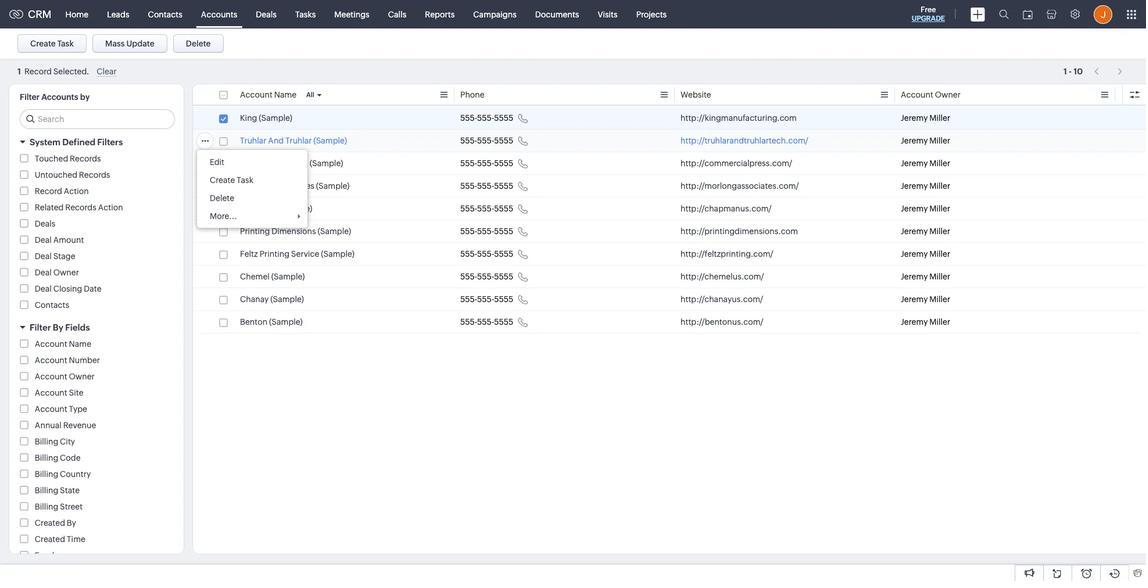 Task type: locate. For each thing, give the bounding box(es) containing it.
untouched records
[[35, 170, 110, 180]]

billing up created by
[[35, 502, 58, 512]]

deal amount
[[35, 236, 84, 245]]

number
[[69, 356, 100, 365]]

jeremy miller for http://chanayus.com/
[[901, 295, 951, 304]]

5 5555 from the top
[[494, 204, 514, 213]]

upgrade
[[912, 15, 946, 23]]

5 555-555-5555 from the top
[[461, 204, 514, 213]]

3 555-555-5555 from the top
[[461, 159, 514, 168]]

http://truhlarandtruhlartech.com/ link
[[681, 135, 809, 147]]

9 555-555-5555 from the top
[[461, 295, 514, 304]]

by left "fields"
[[53, 323, 63, 333]]

billing up billing state
[[35, 470, 58, 479]]

2 deal from the top
[[35, 252, 52, 261]]

0 vertical spatial create task
[[30, 39, 74, 48]]

task
[[57, 39, 74, 48], [237, 176, 254, 185]]

1 horizontal spatial accounts
[[201, 10, 237, 19]]

5555 for http://kingmanufacturing.com
[[494, 113, 514, 123]]

accounts left by
[[41, 92, 78, 102]]

task inside button
[[57, 39, 74, 48]]

printing inside feltz printing service (sample) link
[[260, 249, 290, 259]]

deal up deal stage
[[35, 236, 52, 245]]

jeremy miller for http://truhlarandtruhlartech.com/
[[901, 136, 951, 145]]

miller for http://chanayus.com/
[[930, 295, 951, 304]]

row group containing king (sample)
[[193, 107, 1147, 334]]

0 vertical spatial created
[[35, 519, 65, 528]]

1 billing from the top
[[35, 437, 58, 447]]

deal for deal stage
[[35, 252, 52, 261]]

7 5555 from the top
[[494, 249, 514, 259]]

2 10 from the top
[[1074, 67, 1084, 76]]

9 5555 from the top
[[494, 295, 514, 304]]

mass update button
[[92, 34, 167, 53]]

1 deal from the top
[[35, 236, 52, 245]]

city
[[60, 437, 75, 447]]

chanay
[[240, 295, 269, 304]]

0 vertical spatial delete
[[186, 39, 211, 48]]

9 jeremy miller from the top
[[901, 295, 951, 304]]

jeremy for http://kingmanufacturing.com
[[901, 113, 928, 123]]

created for created by
[[35, 519, 65, 528]]

2 truhlar from the left
[[286, 136, 312, 145]]

1 created from the top
[[35, 519, 65, 528]]

1 horizontal spatial account owner
[[901, 90, 961, 99]]

filter for filter accounts by
[[20, 92, 40, 102]]

created for created time
[[35, 535, 65, 544]]

555-555-5555 for chapman (sample)
[[461, 204, 514, 213]]

annual revenue
[[35, 421, 96, 430]]

create task down edit in the left top of the page
[[210, 176, 254, 185]]

accounts up delete button on the left of the page
[[201, 10, 237, 19]]

account name up account number
[[35, 340, 91, 349]]

billing for billing city
[[35, 437, 58, 447]]

4 deal from the top
[[35, 284, 52, 294]]

projects link
[[627, 0, 677, 28]]

8 miller from the top
[[930, 272, 951, 281]]

update
[[126, 39, 155, 48]]

2 jeremy miller from the top
[[901, 136, 951, 145]]

0 horizontal spatial by
[[53, 323, 63, 333]]

5555 for http://morlongassociates.com/
[[494, 181, 514, 191]]

name left all
[[274, 90, 297, 99]]

chanay (sample) link
[[240, 294, 304, 305]]

edit link
[[197, 153, 308, 171]]

chemel (sample) link
[[240, 271, 305, 283]]

delete button
[[173, 34, 224, 53]]

filter
[[20, 92, 40, 102], [30, 323, 51, 333]]

morlong
[[240, 181, 272, 191]]

5555 for http://chemelus.com/
[[494, 272, 514, 281]]

1 vertical spatial records
[[79, 170, 110, 180]]

free
[[921, 5, 937, 14]]

deal left stage
[[35, 252, 52, 261]]

records for untouched
[[79, 170, 110, 180]]

5 jeremy miller from the top
[[901, 204, 951, 213]]

jeremy miller
[[901, 113, 951, 123], [901, 136, 951, 145], [901, 159, 951, 168], [901, 181, 951, 191], [901, 204, 951, 213], [901, 227, 951, 236], [901, 249, 951, 259], [901, 272, 951, 281], [901, 295, 951, 304], [901, 318, 951, 327]]

row group
[[193, 107, 1147, 334]]

jeremy miller for http://chapmanus.com/
[[901, 204, 951, 213]]

1 horizontal spatial deals
[[256, 10, 277, 19]]

1 horizontal spatial name
[[274, 90, 297, 99]]

feltz printing service (sample) link
[[240, 248, 355, 260]]

http://commercialpress.com/ link
[[681, 158, 793, 169]]

http://chapmanus.com/ link
[[681, 203, 772, 215]]

name for all
[[274, 90, 297, 99]]

create task up 1 record selected.
[[30, 39, 74, 48]]

10 jeremy miller from the top
[[901, 318, 951, 327]]

created down billing street
[[35, 519, 65, 528]]

action up related records action
[[64, 187, 89, 196]]

2 5555 from the top
[[494, 136, 514, 145]]

truhlar up edit link
[[240, 136, 267, 145]]

related records action
[[35, 203, 123, 212]]

time
[[67, 535, 85, 544]]

edit
[[210, 158, 224, 167]]

555-555-5555 for feltz printing service (sample)
[[461, 249, 514, 259]]

navigation
[[1089, 63, 1129, 80], [1089, 63, 1129, 80]]

name down "fields"
[[69, 340, 91, 349]]

10 miller from the top
[[930, 318, 951, 327]]

visits
[[598, 10, 618, 19]]

5 billing from the top
[[35, 502, 58, 512]]

4 jeremy miller from the top
[[901, 181, 951, 191]]

4 billing from the top
[[35, 486, 58, 495]]

555-555-5555 for truhlar and truhlar (sample)
[[461, 136, 514, 145]]

0 vertical spatial account owner
[[901, 90, 961, 99]]

filter down record
[[20, 92, 40, 102]]

0 vertical spatial printing
[[240, 227, 270, 236]]

http://chemelus.com/ link
[[681, 271, 765, 283]]

jeremy for http://chemelus.com/
[[901, 272, 928, 281]]

0 horizontal spatial contacts
[[35, 301, 69, 310]]

http://commercialpress.com/
[[681, 159, 793, 168]]

deal
[[35, 236, 52, 245], [35, 252, 52, 261], [35, 268, 52, 277], [35, 284, 52, 294]]

account name up king (sample) "link"
[[240, 90, 297, 99]]

7 jeremy miller from the top
[[901, 249, 951, 259]]

mass
[[105, 39, 125, 48]]

printing dimensions (sample) link
[[240, 226, 351, 237]]

delete
[[186, 39, 211, 48], [210, 194, 234, 203]]

deals down related
[[35, 219, 56, 229]]

3 5555 from the top
[[494, 159, 514, 168]]

contacts down closing
[[35, 301, 69, 310]]

6 jeremy miller from the top
[[901, 227, 951, 236]]

1 horizontal spatial truhlar
[[286, 136, 312, 145]]

billing down billing city
[[35, 454, 58, 463]]

2 jeremy from the top
[[901, 136, 928, 145]]

billing for billing code
[[35, 454, 58, 463]]

jeremy for http://bentonus.com/
[[901, 318, 928, 327]]

defined
[[62, 137, 95, 147]]

filter for filter by fields
[[30, 323, 51, 333]]

3 deal from the top
[[35, 268, 52, 277]]

truhlar
[[240, 136, 267, 145], [286, 136, 312, 145]]

2 created from the top
[[35, 535, 65, 544]]

1 miller from the top
[[930, 113, 951, 123]]

555-555-5555
[[461, 113, 514, 123], [461, 136, 514, 145], [461, 159, 514, 168], [461, 181, 514, 191], [461, 204, 514, 213], [461, 227, 514, 236], [461, 249, 514, 259], [461, 272, 514, 281], [461, 295, 514, 304], [461, 318, 514, 327]]

6 555-555-5555 from the top
[[461, 227, 514, 236]]

action down untouched records
[[98, 203, 123, 212]]

delete up more...
[[210, 194, 234, 203]]

1 jeremy miller from the top
[[901, 113, 951, 123]]

1 vertical spatial deals
[[35, 219, 56, 229]]

1 vertical spatial accounts
[[41, 92, 78, 102]]

by
[[80, 92, 90, 102]]

5555 for http://truhlarandtruhlartech.com/
[[494, 136, 514, 145]]

meetings
[[335, 10, 370, 19]]

(sample) up and
[[259, 113, 293, 123]]

1 horizontal spatial create
[[210, 176, 235, 185]]

10 jeremy from the top
[[901, 318, 928, 327]]

9 jeremy from the top
[[901, 295, 928, 304]]

Search text field
[[20, 110, 174, 129]]

touched records
[[35, 154, 101, 163]]

jeremy for http://chanayus.com/
[[901, 295, 928, 304]]

site
[[69, 388, 83, 398]]

(sample) right 'press' on the left of page
[[310, 159, 343, 168]]

6 jeremy from the top
[[901, 227, 928, 236]]

filter by fields button
[[9, 318, 184, 338]]

http://feltzprinting.com/
[[681, 249, 774, 259]]

associates
[[274, 181, 315, 191]]

account inside button
[[994, 39, 1026, 48]]

free upgrade
[[912, 5, 946, 23]]

1 record selected.
[[17, 67, 89, 76]]

owner
[[936, 90, 961, 99], [53, 268, 79, 277], [69, 372, 95, 382]]

0 horizontal spatial name
[[69, 340, 91, 349]]

1 vertical spatial account name
[[35, 340, 91, 349]]

deal owner
[[35, 268, 79, 277]]

king (sample) link
[[240, 112, 293, 124]]

1 vertical spatial printing
[[260, 249, 290, 259]]

0 vertical spatial contacts
[[148, 10, 183, 19]]

2 miller from the top
[[930, 136, 951, 145]]

jeremy for http://commercialpress.com/
[[901, 159, 928, 168]]

4 jeremy from the top
[[901, 181, 928, 191]]

4 5555 from the top
[[494, 181, 514, 191]]

8 jeremy from the top
[[901, 272, 928, 281]]

code
[[60, 454, 81, 463]]

0 vertical spatial by
[[53, 323, 63, 333]]

3 miller from the top
[[930, 159, 951, 168]]

printing up chemel (sample)
[[260, 249, 290, 259]]

1 5555 from the top
[[494, 113, 514, 123]]

0 vertical spatial task
[[57, 39, 74, 48]]

555-555-5555 for chanay (sample)
[[461, 295, 514, 304]]

6 miller from the top
[[930, 227, 951, 236]]

8 555-555-5555 from the top
[[461, 272, 514, 281]]

1 vertical spatial action
[[98, 203, 123, 212]]

0 vertical spatial name
[[274, 90, 297, 99]]

5555
[[494, 113, 514, 123], [494, 136, 514, 145], [494, 159, 514, 168], [494, 181, 514, 191], [494, 204, 514, 213], [494, 227, 514, 236], [494, 249, 514, 259], [494, 272, 514, 281], [494, 295, 514, 304], [494, 318, 514, 327]]

records down "touched records"
[[79, 170, 110, 180]]

7 jeremy from the top
[[901, 249, 928, 259]]

fields
[[65, 323, 90, 333]]

more...
[[210, 212, 237, 221]]

contacts
[[148, 10, 183, 19], [35, 301, 69, 310]]

0 horizontal spatial truhlar
[[240, 136, 267, 145]]

5555 for http://bentonus.com/
[[494, 318, 514, 327]]

delete inside button
[[186, 39, 211, 48]]

5555 for http://printingdimensions.com
[[494, 227, 514, 236]]

555-555-5555 for king (sample)
[[461, 113, 514, 123]]

created up employees
[[35, 535, 65, 544]]

1 vertical spatial name
[[69, 340, 91, 349]]

0 horizontal spatial account owner
[[35, 372, 95, 382]]

deal down deal stage
[[35, 268, 52, 277]]

1 vertical spatial create task
[[210, 176, 254, 185]]

untouched
[[35, 170, 77, 180]]

0 vertical spatial action
[[64, 187, 89, 196]]

(sample) up "printing dimensions (sample)" at the left of page
[[279, 204, 313, 213]]

1 vertical spatial by
[[67, 519, 76, 528]]

1 horizontal spatial account name
[[240, 90, 297, 99]]

printing down chapman
[[240, 227, 270, 236]]

meetings link
[[325, 0, 379, 28]]

2 555-555-5555 from the top
[[461, 136, 514, 145]]

chanay (sample)
[[240, 295, 304, 304]]

feltz printing service (sample)
[[240, 249, 355, 259]]

calls link
[[379, 0, 416, 28]]

7 miller from the top
[[930, 249, 951, 259]]

morlong associates (sample) link
[[240, 180, 350, 192]]

0 horizontal spatial create task
[[30, 39, 74, 48]]

555-555-5555 for morlong associates (sample)
[[461, 181, 514, 191]]

create task inside button
[[30, 39, 74, 48]]

contacts up update
[[148, 10, 183, 19]]

1 jeremy from the top
[[901, 113, 928, 123]]

2 billing from the top
[[35, 454, 58, 463]]

deals left tasks
[[256, 10, 277, 19]]

3 jeremy from the top
[[901, 159, 928, 168]]

create account
[[966, 39, 1026, 48]]

filter left "fields"
[[30, 323, 51, 333]]

task down edit link
[[237, 176, 254, 185]]

7 555-555-5555 from the top
[[461, 249, 514, 259]]

3 jeremy miller from the top
[[901, 159, 951, 168]]

1 vertical spatial contacts
[[35, 301, 69, 310]]

1 horizontal spatial by
[[67, 519, 76, 528]]

(sample) down chanay (sample)
[[269, 318, 303, 327]]

1 - from the top
[[1070, 67, 1073, 76]]

1 10 from the top
[[1074, 67, 1084, 76]]

8 jeremy miller from the top
[[901, 272, 951, 281]]

tasks link
[[286, 0, 325, 28]]

billing down annual on the left bottom
[[35, 437, 58, 447]]

morlong associates (sample)
[[240, 181, 350, 191]]

created
[[35, 519, 65, 528], [35, 535, 65, 544]]

2 vertical spatial records
[[65, 203, 96, 212]]

2 navigation from the top
[[1089, 63, 1129, 80]]

4 miller from the top
[[930, 181, 951, 191]]

0 vertical spatial account name
[[240, 90, 297, 99]]

9 miller from the top
[[930, 295, 951, 304]]

1 vertical spatial created
[[35, 535, 65, 544]]

0 horizontal spatial task
[[57, 39, 74, 48]]

miller for http://bentonus.com/
[[930, 318, 951, 327]]

miller for http://truhlarandtruhlartech.com/
[[930, 136, 951, 145]]

0 horizontal spatial create
[[30, 39, 56, 48]]

3 billing from the top
[[35, 470, 58, 479]]

benton (sample) link
[[240, 316, 303, 328]]

6 5555 from the top
[[494, 227, 514, 236]]

records down defined
[[70, 154, 101, 163]]

4 555-555-5555 from the top
[[461, 181, 514, 191]]

0 horizontal spatial account name
[[35, 340, 91, 349]]

service
[[291, 249, 320, 259]]

1 555-555-5555 from the top
[[461, 113, 514, 123]]

billing street
[[35, 502, 83, 512]]

1 vertical spatial task
[[237, 176, 254, 185]]

0 vertical spatial records
[[70, 154, 101, 163]]

http://bentonus.com/ link
[[681, 316, 764, 328]]

created time
[[35, 535, 85, 544]]

0 horizontal spatial accounts
[[41, 92, 78, 102]]

account name for all
[[240, 90, 297, 99]]

1 vertical spatial filter
[[30, 323, 51, 333]]

records down record action
[[65, 203, 96, 212]]

5555 for http://feltzprinting.com/
[[494, 249, 514, 259]]

1 horizontal spatial task
[[237, 176, 254, 185]]

5 jeremy from the top
[[901, 204, 928, 213]]

deal down deal owner
[[35, 284, 52, 294]]

1 vertical spatial account owner
[[35, 372, 95, 382]]

by down street
[[67, 519, 76, 528]]

http://feltzprinting.com/ link
[[681, 248, 774, 260]]

and
[[268, 136, 284, 145]]

create task
[[30, 39, 74, 48], [210, 176, 254, 185]]

10 5555 from the top
[[494, 318, 514, 327]]

billing up billing street
[[35, 486, 58, 495]]

truhlar up 'press' on the left of page
[[286, 136, 312, 145]]

filter inside dropdown button
[[30, 323, 51, 333]]

delete down accounts link
[[186, 39, 211, 48]]

0 horizontal spatial action
[[64, 187, 89, 196]]

10 555-555-5555 from the top
[[461, 318, 514, 327]]

8 5555 from the top
[[494, 272, 514, 281]]

10
[[1074, 67, 1084, 76], [1074, 67, 1084, 76]]

5 miller from the top
[[930, 204, 951, 213]]

action
[[64, 187, 89, 196], [98, 203, 123, 212]]

(sample) up commercial press (sample)
[[314, 136, 347, 145]]

0 vertical spatial filter
[[20, 92, 40, 102]]

revenue
[[63, 421, 96, 430]]

by inside dropdown button
[[53, 323, 63, 333]]

deal for deal amount
[[35, 236, 52, 245]]

chemel
[[240, 272, 270, 281]]

phone
[[461, 90, 485, 99]]

task up selected.
[[57, 39, 74, 48]]



Task type: describe. For each thing, give the bounding box(es) containing it.
deal for deal closing date
[[35, 284, 52, 294]]

by for filter
[[53, 323, 63, 333]]

system
[[30, 137, 60, 147]]

crm link
[[9, 8, 52, 20]]

1 vertical spatial delete
[[210, 194, 234, 203]]

1 1 - 10 from the top
[[1064, 67, 1084, 76]]

chapman (sample)
[[240, 204, 313, 213]]

touched
[[35, 154, 68, 163]]

1 horizontal spatial contacts
[[148, 10, 183, 19]]

annual
[[35, 421, 62, 430]]

http://chanayus.com/ link
[[681, 294, 764, 305]]

account name for account number
[[35, 340, 91, 349]]

filter accounts by
[[20, 92, 90, 102]]

http://bentonus.com/
[[681, 318, 764, 327]]

2 vertical spatial owner
[[69, 372, 95, 382]]

type
[[69, 405, 87, 414]]

(sample) right service
[[321, 249, 355, 259]]

jeremy miller for http://bentonus.com/
[[901, 318, 951, 327]]

jeremy for http://feltzprinting.com/
[[901, 249, 928, 259]]

campaigns link
[[464, 0, 526, 28]]

visits link
[[589, 0, 627, 28]]

deal closing date
[[35, 284, 102, 294]]

jeremy miller for http://commercialpress.com/
[[901, 159, 951, 168]]

name for account number
[[69, 340, 91, 349]]

http://truhlarandtruhlartech.com/
[[681, 136, 809, 145]]

0 horizontal spatial deals
[[35, 219, 56, 229]]

commercial press (sample)
[[240, 159, 343, 168]]

jeremy for http://printingdimensions.com
[[901, 227, 928, 236]]

(sample) down chemel (sample) link
[[271, 295, 304, 304]]

555-555-5555 for chemel (sample)
[[461, 272, 514, 281]]

calls
[[388, 10, 407, 19]]

miller for http://morlongassociates.com/
[[930, 181, 951, 191]]

closing
[[53, 284, 82, 294]]

http://morlongassociates.com/ link
[[681, 180, 800, 192]]

commercial press (sample) link
[[240, 158, 343, 169]]

http://chanayus.com/
[[681, 295, 764, 304]]

http://morlongassociates.com/
[[681, 181, 800, 191]]

feltz
[[240, 249, 258, 259]]

jeremy miller for http://feltzprinting.com/
[[901, 249, 951, 259]]

1 truhlar from the left
[[240, 136, 267, 145]]

actions
[[1081, 39, 1110, 48]]

(sample) right associates
[[316, 181, 350, 191]]

leads link
[[98, 0, 139, 28]]

home link
[[56, 0, 98, 28]]

billing for billing country
[[35, 470, 58, 479]]

system defined filters button
[[9, 132, 184, 152]]

jeremy for http://chapmanus.com/
[[901, 204, 928, 213]]

country
[[60, 470, 91, 479]]

0 vertical spatial owner
[[936, 90, 961, 99]]

jeremy miller for http://morlongassociates.com/
[[901, 181, 951, 191]]

billing for billing state
[[35, 486, 58, 495]]

1 horizontal spatial action
[[98, 203, 123, 212]]

(sample) down feltz printing service (sample) link
[[271, 272, 305, 281]]

5555 for http://chapmanus.com/
[[494, 204, 514, 213]]

http://kingmanufacturing.com link
[[681, 112, 797, 124]]

5555 for http://chanayus.com/
[[494, 295, 514, 304]]

printing inside printing dimensions (sample) link
[[240, 227, 270, 236]]

jeremy for http://morlongassociates.com/
[[901, 181, 928, 191]]

miller for http://chapmanus.com/
[[930, 204, 951, 213]]

jeremy miller for http://printingdimensions.com
[[901, 227, 951, 236]]

records for related
[[65, 203, 96, 212]]

amount
[[53, 236, 84, 245]]

5555 for http://commercialpress.com/
[[494, 159, 514, 168]]

record
[[35, 187, 62, 196]]

jeremy miller for http://kingmanufacturing.com
[[901, 113, 951, 123]]

chapman
[[240, 204, 277, 213]]

selected.
[[53, 67, 89, 76]]

jeremy for http://truhlarandtruhlartech.com/
[[901, 136, 928, 145]]

leads
[[107, 10, 129, 19]]

miller for http://printingdimensions.com
[[930, 227, 951, 236]]

account type
[[35, 405, 87, 414]]

street
[[60, 502, 83, 512]]

accounts link
[[192, 0, 247, 28]]

chapman (sample) link
[[240, 203, 313, 215]]

(sample) inside "link"
[[259, 113, 293, 123]]

1 horizontal spatial create task
[[210, 176, 254, 185]]

filters
[[97, 137, 123, 147]]

documents
[[536, 10, 580, 19]]

miller for http://kingmanufacturing.com
[[930, 113, 951, 123]]

home
[[65, 10, 88, 19]]

miller for http://commercialpress.com/
[[930, 159, 951, 168]]

billing code
[[35, 454, 81, 463]]

employees
[[35, 551, 76, 561]]

state
[[60, 486, 80, 495]]

2 - from the top
[[1070, 67, 1073, 76]]

miller for http://feltzprinting.com/
[[930, 249, 951, 259]]

crm
[[28, 8, 52, 20]]

billing city
[[35, 437, 75, 447]]

all
[[307, 91, 314, 98]]

555-555-5555 for commercial press (sample)
[[461, 159, 514, 168]]

deal stage
[[35, 252, 75, 261]]

records for touched
[[70, 154, 101, 163]]

0 vertical spatial accounts
[[201, 10, 237, 19]]

printing dimensions (sample)
[[240, 227, 351, 236]]

record
[[24, 67, 52, 76]]

website
[[681, 90, 712, 99]]

create task button
[[17, 34, 87, 53]]

benton
[[240, 318, 268, 327]]

2 horizontal spatial create
[[966, 39, 992, 48]]

clear
[[97, 67, 117, 76]]

king
[[240, 113, 257, 123]]

truhlar and truhlar (sample)
[[240, 136, 347, 145]]

billing state
[[35, 486, 80, 495]]

by for created
[[67, 519, 76, 528]]

0 vertical spatial deals
[[256, 10, 277, 19]]

king (sample)
[[240, 113, 293, 123]]

jeremy miller for http://chemelus.com/
[[901, 272, 951, 281]]

miller for http://chemelus.com/
[[930, 272, 951, 281]]

billing for billing street
[[35, 502, 58, 512]]

(sample) up service
[[318, 227, 351, 236]]

deal for deal owner
[[35, 268, 52, 277]]

truhlar and truhlar (sample) link
[[240, 135, 347, 147]]

1 navigation from the top
[[1089, 63, 1129, 80]]

555-555-5555 for printing dimensions (sample)
[[461, 227, 514, 236]]

2 1 - 10 from the top
[[1064, 67, 1084, 76]]

record action
[[35, 187, 89, 196]]

555-555-5555 for benton (sample)
[[461, 318, 514, 327]]

http://printingdimensions.com
[[681, 227, 799, 236]]

stage
[[53, 252, 75, 261]]

1 vertical spatial owner
[[53, 268, 79, 277]]

http://chapmanus.com/
[[681, 204, 772, 213]]

reports link
[[416, 0, 464, 28]]

account number
[[35, 356, 100, 365]]

mass update
[[105, 39, 155, 48]]



Task type: vqa. For each thing, say whether or not it's contained in the screenshot.
the 4
no



